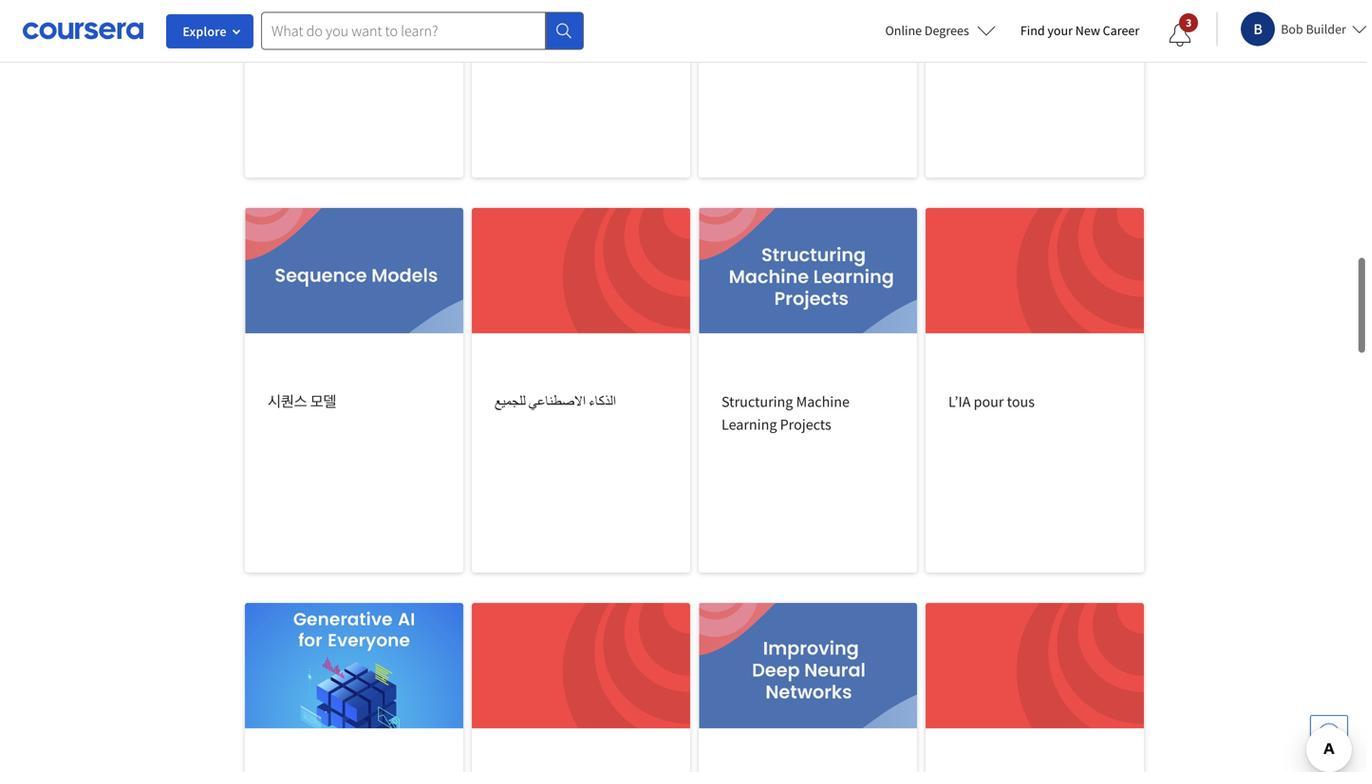 Task type: describe. For each thing, give the bounding box(es) containing it.
모델
[[310, 392, 337, 411]]

machine
[[796, 392, 850, 411]]

нейросетей
[[787, 43, 868, 62]]

structuring machine learning projects link
[[699, 208, 918, 573]]

3 button
[[1154, 12, 1207, 58]]

시퀀스 모델
[[268, 392, 337, 411]]

l'ia
[[949, 392, 971, 411]]

3
[[1186, 15, 1192, 30]]

эффективности
[[722, 20, 833, 39]]

l'ia pour tous
[[949, 392, 1035, 411]]

глубоких
[[722, 43, 784, 62]]

find
[[1021, 22, 1045, 39]]

b
[[1254, 19, 1263, 38]]

explore
[[183, 23, 227, 40]]

show notifications image
[[1169, 24, 1192, 47]]

bob
[[1281, 20, 1304, 38]]

structuring
[[722, 392, 793, 411]]

online degrees button
[[871, 9, 1011, 51]]

시퀀스 모델 link
[[245, 208, 464, 573]]

projects
[[780, 415, 832, 434]]

повышение эффективности глубоких нейросетей link
[[699, 0, 918, 178]]

career
[[1103, 22, 1140, 39]]

l'ia pour tous link
[[926, 208, 1145, 573]]



Task type: vqa. For each thing, say whether or not it's contained in the screenshot.
Computer
no



Task type: locate. For each thing, give the bounding box(es) containing it.
bob builder
[[1281, 20, 1347, 38]]

coursera image
[[23, 15, 143, 46]]

new
[[1076, 22, 1101, 39]]

find your new career link
[[1011, 19, 1149, 43]]

повышение
[[722, 0, 806, 16]]

builder
[[1307, 20, 1347, 38]]

الذكاء الاصطناعي للجميع
[[495, 392, 616, 411]]

للجميع
[[495, 392, 526, 411]]

الذكاء
[[589, 392, 616, 411]]

pour
[[974, 392, 1004, 411]]

explore button
[[166, 14, 254, 48]]

الاصطناعي
[[529, 392, 586, 411]]

What do you want to learn? text field
[[261, 12, 546, 50]]

structuring machine learning projects
[[722, 392, 850, 434]]

help center image
[[1318, 723, 1341, 746]]

None search field
[[261, 12, 584, 50]]

find your new career
[[1021, 22, 1140, 39]]

degrees
[[925, 22, 970, 39]]

повышение эффективности глубоких нейросетей
[[722, 0, 868, 62]]

online
[[886, 22, 922, 39]]

online degrees
[[886, 22, 970, 39]]

الذكاء الاصطناعي للجميع link
[[472, 208, 691, 573]]

learning
[[722, 415, 777, 434]]

tous
[[1007, 392, 1035, 411]]

시퀀스
[[268, 392, 307, 411]]

your
[[1048, 22, 1073, 39]]



